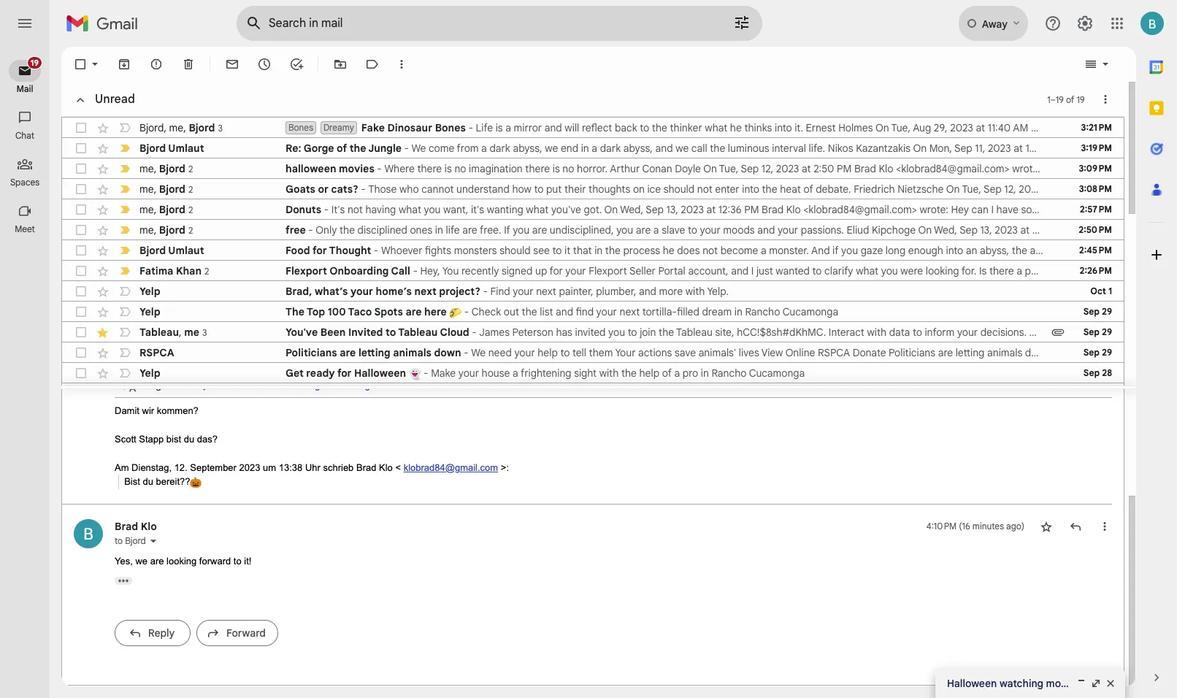 Task type: locate. For each thing, give the bounding box(es) containing it.
tableau up english option
[[140, 325, 179, 339]]

row containing rspca
[[62, 343, 1178, 363]]

is down come
[[445, 162, 452, 175]]

list containing english
[[62, 264, 1113, 660]]

dark down reflect at the top of page
[[600, 142, 621, 155]]

1 sep 29 from the top
[[1084, 306, 1113, 317]]

are right life on the left of the page
[[463, 224, 478, 237]]

site,
[[716, 326, 735, 339]]

2:26 pm
[[1080, 265, 1113, 276]]

show trimmed content image
[[115, 578, 132, 586]]

rancho down politicians are letting animals down - we need your help to tell them your actions save animals' lives view online rspca donate politicians are letting animals down – you can help stop them t
[[712, 367, 747, 380]]

of down dreamy at left top
[[337, 142, 347, 155]]

1 horizontal spatial with
[[686, 285, 705, 298]]

0 horizontal spatial james
[[480, 326, 510, 339]]

dienstag,
[[132, 462, 172, 473]]

abyss, right an
[[980, 244, 1010, 257]]

klo left <
[[379, 462, 393, 473]]

0 horizontal spatial back
[[615, 121, 638, 134]]

with up filled
[[686, 285, 705, 298]]

got.
[[584, 203, 602, 216]]

settings image
[[1077, 15, 1094, 32]]

on right nietzsche
[[947, 183, 960, 196]]

– left inbox section options icon
[[1051, 94, 1056, 105]]

you down cannot
[[424, 203, 441, 216]]

to left it!
[[234, 556, 242, 567]]

4 me , bjord 2 from the top
[[140, 223, 193, 236]]

0 vertical spatial we
[[412, 142, 426, 155]]

1 vertical spatial halloween
[[948, 677, 998, 690]]

help for - make your house a frightening sight with the help of a pro in rancho cucamonga ͏ ͏ ͏ ͏ ͏ ͏ ͏ ͏ ͏ ͏ ͏ ͏ ͏ ͏ ͏ ͏ ͏ ͏ ͏ ͏ ͏ ͏ ͏ ͏ ͏ ͏ ͏ ͏ ͏ ͏ ͏ ͏ ͏ ͏ ͏ ͏ ͏ ͏ ͏ ͏ ͏ ͏ ͏ ͏ ͏ ͏ ͏ ͏ ͏ ͏ ͏ ͏ ͏ ͏ ͏ ͏ ͏ ͏ ͏ ͏ ͏
[[640, 367, 660, 380]]

has
[[556, 326, 573, 339]]

ago)
[[1007, 521, 1025, 532]]

– down has attachment icon
[[1054, 346, 1060, 359]]

, for you've been invited to tableau cloud - james peterson has invited you to join the tableau site, hcc!$8sh#dkhmc. interact with data to inform your decisions. customize data visualizations to
[[179, 325, 182, 339]]

1 up 10:24
[[1048, 94, 1051, 105]]

0 horizontal spatial english
[[144, 379, 177, 392]]

1 horizontal spatial wed,
[[935, 224, 958, 237]]

0 horizontal spatial du
[[143, 477, 153, 488]]

1 horizontal spatial bones
[[435, 121, 466, 134]]

0 horizontal spatial halloween
[[354, 367, 406, 380]]

tableau down here
[[398, 326, 438, 339]]

view inside unread tab panel
[[762, 346, 783, 359]]

pop out image
[[1091, 678, 1102, 690]]

1 bjord umlaut from the top
[[140, 142, 204, 155]]

3:21 pm
[[1082, 122, 1113, 133]]

for down only
[[313, 244, 327, 257]]

halloween left 👻 image
[[354, 367, 406, 380]]

0 vertical spatial back
[[615, 121, 638, 134]]

1 row from the top
[[62, 118, 1178, 138]]

12, down luminous
[[762, 162, 774, 175]]

not right it's
[[348, 203, 363, 216]]

1 29 from the top
[[1102, 306, 1113, 317]]

1 vertical spatial du
[[143, 477, 153, 488]]

0 vertical spatial am
[[1014, 121, 1029, 134]]

͏͏
[[852, 305, 855, 319], [865, 305, 868, 319], [891, 305, 894, 319], [904, 305, 907, 319], [930, 305, 933, 319], [944, 305, 946, 319], [970, 305, 972, 319], [983, 305, 985, 319]]

14 row from the top
[[62, 384, 1124, 404]]

on up kazantzakis
[[876, 121, 890, 134]]

<klobrad84@gmail.com>
[[896, 162, 1010, 175], [804, 203, 918, 216]]

2 politicians from the left
[[889, 346, 936, 359]]

want,
[[444, 203, 469, 216]]

enough
[[909, 244, 944, 257]]

1 flexport from the left
[[286, 264, 327, 278]]

wed, up enough
[[935, 224, 958, 237]]

2 gaze from the left
[[1077, 244, 1099, 257]]

0 horizontal spatial 3
[[202, 327, 207, 338]]

1 horizontal spatial animals
[[988, 346, 1023, 359]]

0 horizontal spatial next
[[415, 285, 437, 298]]

for right up
[[550, 264, 563, 278]]

0 vertical spatial sep 29
[[1084, 306, 1113, 317]]

11 row from the top
[[62, 322, 1178, 343]]

🌮 image
[[450, 307, 462, 319]]

tell
[[573, 346, 587, 359]]

does
[[677, 244, 700, 257]]

1 horizontal spatial back
[[1102, 244, 1125, 257]]

is up put
[[553, 162, 560, 175]]

13 row from the top
[[62, 363, 1124, 384]]

halloween movies - where there is no imagination there is no horror. arthur conan doyle on tue, sep 12, 2023 at 2:50 pm brad klo <klobrad84@gmail.com> wrote: hey guys what are your favor
[[286, 162, 1178, 175]]

call
[[391, 264, 411, 278]]

me , bjord 2 for goats
[[140, 182, 193, 195]]

, for free - only the disciplined ones in life are free. if you are undisciplined, you are a slave to your moods and your passions. eliud kipchoge on wed, sep 13, 2023 at 1:58 pm brad klo <klobrad84@g
[[154, 223, 157, 236]]

1 vertical spatial will
[[1060, 244, 1074, 257]]

abyss,
[[513, 142, 543, 155], [624, 142, 653, 155], [980, 244, 1010, 257]]

7 ͏͏ from the left
[[970, 305, 972, 319]]

1 vertical spatial can
[[1082, 346, 1099, 359]]

<klobrad84@g
[[1112, 224, 1178, 237]]

navigation
[[0, 47, 51, 698]]

meet
[[15, 224, 35, 235]]

clarify
[[825, 264, 854, 278]]

we left end
[[545, 142, 558, 155]]

3 me , bjord 2 from the top
[[140, 203, 193, 216]]

yelp for get
[[140, 367, 160, 380]]

we down dinosaur
[[412, 142, 426, 155]]

he
[[731, 121, 742, 134], [663, 244, 675, 257]]

will right abyss
[[1060, 244, 1074, 257]]

me for free
[[140, 223, 154, 236]]

4:10 pm (16 minutes ago) cell
[[927, 519, 1025, 534]]

free - only the disciplined ones in life are free. if you are undisciplined, you are a slave to your moods and your passions. eliud kipchoge on wed, sep 13, 2023 at 1:58 pm brad klo <klobrad84@g
[[286, 224, 1178, 237]]

close image
[[1105, 678, 1117, 690]]

umlaut up khan
[[168, 244, 204, 257]]

their
[[565, 183, 586, 196]]

1 umlaut from the top
[[168, 142, 204, 155]]

have
[[997, 203, 1019, 216]]

unread tab panel
[[61, 82, 1178, 507]]

find
[[491, 285, 510, 298]]

2 rspca from the left
[[818, 346, 851, 359]]

taco
[[348, 305, 372, 319]]

3 inside bjord , me , bjord 3
[[218, 122, 223, 133]]

12.
[[174, 462, 188, 473]]

animals up 👻 image
[[393, 346, 432, 359]]

wanting
[[487, 203, 524, 216]]

horror.
[[577, 162, 608, 175]]

Search in mail text field
[[269, 16, 693, 31]]

palm
[[1050, 203, 1072, 216]]

your down signed
[[513, 285, 534, 298]]

english up damit wir kommen?
[[144, 379, 177, 392]]

👻 image
[[409, 368, 421, 380]]

1 horizontal spatial english
[[1060, 378, 1090, 390]]

on right "got."
[[605, 203, 618, 216]]

sep up sep 28
[[1084, 347, 1100, 358]]

yelp up tableau , me 3
[[140, 305, 160, 319]]

0 vertical spatial 12,
[[762, 162, 774, 175]]

0 vertical spatial looking
[[926, 264, 960, 278]]

1 vertical spatial sep 29
[[1084, 327, 1113, 338]]

-
[[469, 121, 473, 134], [404, 142, 409, 155], [377, 162, 382, 175], [361, 183, 366, 196], [324, 203, 329, 216], [309, 224, 313, 237], [374, 244, 379, 257], [413, 264, 418, 278], [483, 285, 488, 298], [465, 305, 469, 319], [472, 326, 477, 339], [464, 346, 469, 359], [424, 367, 429, 380]]

flexport onboarding call - hey, you recently signed up for your flexport seller portal account, and i just wanted to clarify what you were looking for. is there a particular service you need supp
[[286, 264, 1178, 278]]

0 horizontal spatial help
[[538, 346, 558, 359]]

<klobrad84@gmail.com> up eliud
[[804, 203, 918, 216]]

he up the re: gorge of the jungle - we come from a dark abyss, we end in a dark abyss, and we call the luminous interval life. nikos kazantzakis on mon, sep 11, 2023 at 10:24 am james peterson <james
[[731, 121, 742, 134]]

0 horizontal spatial dark
[[490, 142, 511, 155]]

we right yes,
[[135, 556, 148, 567]]

them
[[589, 346, 613, 359], [1147, 346, 1171, 359]]

not left 'enter'
[[698, 183, 713, 196]]

2 bjord umlaut from the top
[[140, 244, 204, 257]]

portal
[[659, 264, 686, 278]]

friedrich
[[854, 183, 895, 196]]

1 vertical spatial 29
[[1102, 327, 1113, 338]]

1 vertical spatial need
[[489, 346, 512, 359]]

0 horizontal spatial need
[[489, 346, 512, 359]]

2 vertical spatial 29
[[1102, 347, 1113, 358]]

None checkbox
[[73, 57, 88, 72], [74, 121, 88, 135], [74, 141, 88, 156], [74, 161, 88, 176], [74, 182, 88, 197], [74, 243, 88, 258], [74, 264, 88, 278], [74, 284, 88, 299], [74, 325, 88, 340], [73, 57, 88, 72], [74, 121, 88, 135], [74, 141, 88, 156], [74, 161, 88, 176], [74, 182, 88, 197], [74, 243, 88, 258], [74, 264, 88, 278], [74, 284, 88, 299], [74, 325, 88, 340]]

1 horizontal spatial i
[[992, 203, 994, 216]]

1 vertical spatial james
[[480, 326, 510, 339]]

account,
[[689, 264, 729, 278]]

3 yelp from the top
[[140, 367, 160, 380]]

pro
[[683, 367, 699, 380]]

yelp
[[140, 285, 160, 298], [140, 305, 160, 319], [140, 367, 160, 380]]

1 horizontal spatial rspca
[[818, 346, 851, 359]]

list
[[62, 264, 1113, 660]]

0 horizontal spatial we
[[412, 142, 426, 155]]

the left list on the top
[[522, 305, 537, 319]]

there up how
[[526, 162, 550, 175]]

are
[[1115, 162, 1130, 175], [463, 224, 478, 237], [532, 224, 547, 237], [636, 224, 651, 237], [406, 305, 422, 319], [340, 346, 356, 359], [939, 346, 954, 359], [150, 556, 164, 567]]

bjord inside list
[[125, 536, 146, 546]]

2 horizontal spatial 19
[[1077, 94, 1085, 105]]

your up 'frightening'
[[515, 346, 535, 359]]

gaze
[[861, 244, 884, 257], [1077, 244, 1099, 257]]

at left 2:50
[[802, 162, 811, 175]]

1 horizontal spatial for
[[337, 367, 352, 380]]

sep 29 for james peterson has invited you to join the tableau site, hcc!$8sh#dkhmc. interact with data to inform your decisions. customize data visualizations to
[[1084, 327, 1113, 338]]

2023 down interval
[[776, 162, 800, 175]]

back
[[615, 121, 638, 134], [1102, 244, 1125, 257]]

0 horizontal spatial i
[[752, 264, 754, 278]]

from
[[457, 142, 479, 155]]

here
[[425, 305, 447, 319]]

spaces
[[10, 177, 40, 188]]

1 right oct
[[1109, 286, 1113, 297]]

dark up imagination
[[490, 142, 511, 155]]

2 yelp from the top
[[140, 305, 160, 319]]

onboarding
[[330, 264, 389, 278]]

11:40
[[988, 121, 1011, 134]]

chat heading
[[0, 130, 50, 142]]

turn
[[1007, 378, 1026, 390]]

into left you.
[[1127, 244, 1144, 257]]

with up donate on the right
[[868, 326, 887, 339]]

1 dark from the left
[[490, 142, 511, 155]]

are up process on the right top of the page
[[636, 224, 651, 237]]

mail
[[16, 83, 33, 94]]

view left original
[[282, 380, 301, 392]]

your up taco
[[351, 285, 373, 298]]

minimize image
[[1076, 678, 1088, 690]]

0 horizontal spatial we
[[135, 556, 148, 567]]

2 horizontal spatial tue,
[[962, 183, 982, 196]]

0 horizontal spatial politicians
[[286, 346, 337, 359]]

tue, down 11,
[[962, 183, 982, 196]]

pm right 2:50
[[837, 162, 852, 175]]

0 horizontal spatial for
[[313, 244, 327, 257]]

du down dienstag,
[[143, 477, 153, 488]]

back right reflect at the top of page
[[615, 121, 638, 134]]

uhr
[[305, 462, 321, 473]]

0 vertical spatial du
[[184, 434, 194, 445]]

1 vertical spatial 1
[[1109, 286, 1113, 297]]

0 vertical spatial hey
[[1044, 162, 1062, 175]]

your down the brad, what's your home's next project? - find your next painter, plumber, and more with yelp. ͏ ͏ ͏ ͏ ͏ ͏ ͏ ͏ ͏ ͏ ͏ ͏ ͏ ͏ ͏ ͏ ͏ ͏ ͏ ͏ ͏ ͏ ͏ ͏ ͏ ͏ ͏ ͏ ͏ ͏ ͏ ͏ ͏ ͏ ͏ ͏ ͏ ͏ ͏ ͏ ͏ ͏ ͏ ͏ ͏ ͏ ͏ ͏ ͏ ͏ ͏ ͏ ͏ ͏ ͏ ͏ ͏ ͏ ͏ ͏ ͏ ͏ ͏ ͏ ͏ ͏ ͏ ͏ ͏ ͏ ͏ ͏ ͏ ͏
[[597, 305, 617, 319]]

to
[[640, 121, 650, 134], [534, 183, 544, 196], [688, 224, 698, 237], [553, 244, 562, 257], [813, 264, 822, 278], [386, 326, 396, 339], [628, 326, 638, 339], [913, 326, 923, 339], [1169, 326, 1178, 339], [561, 346, 570, 359], [115, 536, 123, 546], [234, 556, 242, 567]]

2 horizontal spatial for
[[550, 264, 563, 278]]

me for goats or cats?
[[140, 182, 154, 195]]

19 inside navigation
[[31, 58, 39, 68]]

2 inside fatima khan 2
[[205, 266, 209, 277]]

down
[[434, 346, 461, 359], [1026, 346, 1051, 359]]

1 horizontal spatial is
[[496, 121, 503, 134]]

original
[[304, 380, 335, 392]]

8 ͏͏ from the left
[[983, 305, 985, 319]]

politicians down inform
[[889, 346, 936, 359]]

put
[[547, 183, 562, 196]]

2 umlaut from the top
[[168, 244, 204, 257]]

brad
[[1032, 121, 1053, 134], [855, 162, 877, 175], [1095, 183, 1117, 196], [762, 203, 784, 216], [1071, 224, 1093, 237], [357, 462, 377, 473], [115, 520, 138, 533]]

1 horizontal spatial data
[[1081, 326, 1102, 339]]

row
[[62, 118, 1178, 138], [62, 138, 1178, 159], [62, 159, 1178, 179], [62, 179, 1178, 199], [62, 199, 1178, 220], [62, 220, 1178, 240], [62, 240, 1167, 261], [62, 261, 1178, 281], [62, 281, 1124, 302], [62, 302, 1124, 322], [62, 322, 1178, 343], [62, 343, 1178, 363], [62, 363, 1124, 384], [62, 384, 1124, 404]]

1 letting from the left
[[359, 346, 391, 359]]

the right the join at the right of the page
[[659, 326, 674, 339]]

them right tell
[[589, 346, 613, 359]]

3 row from the top
[[62, 159, 1178, 179]]

a right from
[[482, 142, 487, 155]]

1 vertical spatial looking
[[167, 556, 197, 567]]

1 vertical spatial we
[[471, 346, 486, 359]]

kazantzakis
[[856, 142, 911, 155]]

re:
[[286, 142, 301, 155]]

not up account,
[[703, 244, 718, 257]]

in left life on the left of the page
[[435, 224, 443, 237]]

0 vertical spatial will
[[565, 121, 580, 134]]

0 vertical spatial 13,
[[667, 203, 679, 216]]

0 vertical spatial for
[[313, 244, 327, 257]]

there
[[417, 162, 442, 175], [526, 162, 550, 175], [990, 264, 1015, 278]]

to left inform
[[913, 326, 923, 339]]

i left the just
[[752, 264, 754, 278]]

sep 28
[[1084, 367, 1113, 378]]

0 vertical spatial bjord umlaut
[[140, 142, 204, 155]]

0 horizontal spatial tue,
[[720, 162, 739, 175]]

2 them from the left
[[1147, 346, 1171, 359]]

we up the house
[[471, 346, 486, 359]]

sep up an
[[960, 224, 978, 237]]

2 horizontal spatial help
[[1102, 346, 1122, 359]]

exchange
[[1128, 203, 1174, 216]]

f
[[1176, 203, 1178, 216]]

not starred image
[[1040, 519, 1054, 534]]

tab list
[[1137, 47, 1178, 646]]

abyss, up the arthur
[[624, 142, 653, 155]]

1 horizontal spatial halloween
[[948, 677, 998, 690]]

interact
[[829, 326, 865, 339]]

to left put
[[534, 183, 544, 196]]

1 horizontal spatial no
[[563, 162, 575, 175]]

1 horizontal spatial there
[[526, 162, 550, 175]]

passions.
[[801, 224, 845, 237]]

bjord umlaut for food for thought
[[140, 244, 204, 257]]

0 horizontal spatial wrote:
[[920, 203, 949, 216]]

8 row from the top
[[62, 261, 1178, 281]]

2 me , bjord 2 from the top
[[140, 182, 193, 195]]

get
[[286, 367, 304, 380]]

3 inside tableau , me 3
[[202, 327, 207, 338]]

0 vertical spatial umlaut
[[168, 142, 204, 155]]

the
[[286, 305, 305, 319]]

0 vertical spatial 1
[[1048, 94, 1051, 105]]

28
[[1103, 367, 1113, 378]]

tue, left "aug"
[[892, 121, 911, 134]]

12:36
[[719, 203, 742, 216]]

2 sep 29 from the top
[[1084, 327, 1113, 338]]

0 horizontal spatial 13,
[[667, 203, 679, 216]]

you right the if
[[513, 224, 530, 237]]

you right if
[[842, 244, 859, 257]]

0 horizontal spatial is
[[445, 162, 452, 175]]

1 horizontal spatial 19
[[1056, 94, 1064, 105]]

main menu image
[[16, 15, 34, 32]]

, for halloween movies - where there is no imagination there is no horror. arthur conan doyle on tue, sep 12, 2023 at 2:50 pm brad klo <klobrad84@gmail.com> wrote: hey guys what are your favor
[[154, 162, 157, 175]]

1 horizontal spatial wrote:
[[1013, 162, 1042, 175]]

None checkbox
[[74, 202, 88, 217], [74, 223, 88, 237], [74, 305, 88, 319], [74, 346, 88, 360], [74, 366, 88, 381], [74, 202, 88, 217], [74, 223, 88, 237], [74, 305, 88, 319], [74, 346, 88, 360], [74, 366, 88, 381]]

it
[[565, 244, 571, 257]]

0 horizontal spatial peterson
[[513, 326, 554, 339]]

1 vertical spatial he
[[663, 244, 675, 257]]

me , bjord 2
[[140, 162, 193, 175], [140, 182, 193, 195], [140, 203, 193, 216], [140, 223, 193, 236]]

movies
[[339, 162, 375, 175]]

1 me , bjord 2 from the top
[[140, 162, 193, 175]]

1 horizontal spatial am
[[1053, 142, 1068, 155]]

having
[[366, 203, 396, 216]]

free
[[286, 224, 306, 237]]

row containing tableau
[[62, 322, 1178, 343]]

i
[[992, 203, 994, 216], [752, 264, 754, 278]]

0 horizontal spatial them
[[589, 346, 613, 359]]

10 row from the top
[[62, 302, 1124, 322]]

in right the dream
[[735, 305, 743, 319]]

2 29 from the top
[[1102, 327, 1113, 338]]

0 vertical spatial 29
[[1102, 306, 1113, 317]]

list inside unread main content
[[62, 264, 1113, 660]]

0 vertical spatial tue,
[[892, 121, 911, 134]]

1 vertical spatial yelp
[[140, 305, 160, 319]]

for:
[[1043, 378, 1057, 390]]

0 vertical spatial he
[[731, 121, 742, 134]]

12 row from the top
[[62, 343, 1178, 363]]

1 vertical spatial umlaut
[[168, 244, 204, 257]]

tue, up 'enter'
[[720, 162, 739, 175]]

1 horizontal spatial hey
[[1044, 162, 1062, 175]]

bjord umlaut for re: gorge of the jungle
[[140, 142, 204, 155]]

1
[[1048, 94, 1051, 105], [1109, 286, 1113, 297]]

letting down decisions.
[[956, 346, 985, 359]]

to left the join at the right of the page
[[628, 326, 638, 339]]

reply link
[[115, 621, 191, 647]]

or
[[318, 183, 329, 196]]

with right sight
[[600, 367, 619, 380]]

0 horizontal spatial rspca
[[140, 346, 174, 359]]

umlaut
[[168, 142, 204, 155], [168, 244, 204, 257]]

2 no from the left
[[563, 162, 575, 175]]

help up 'frightening'
[[538, 346, 558, 359]]

frightening
[[521, 367, 572, 380]]

ones
[[410, 224, 433, 237]]

1 horizontal spatial next
[[536, 285, 557, 298]]

james down the check
[[480, 326, 510, 339]]

0 horizontal spatial data
[[890, 326, 911, 339]]

, for goats or cats? - those who cannot understand how to put their thoughts on ice should not enter into the heat of debate. friedrich nietzsche on tue, sep 12, 2023 at 4:19 pm brad klo <klobrad8
[[154, 182, 157, 195]]

wanted
[[776, 264, 810, 278]]

0 horizontal spatial view
[[282, 380, 301, 392]]

schrieb
[[323, 462, 354, 473]]

2 ͏͏ from the left
[[865, 305, 868, 319]]

1 horizontal spatial peterson
[[1103, 142, 1144, 155]]

message
[[337, 380, 376, 392]]

1 yelp from the top
[[140, 285, 160, 298]]

me
[[169, 121, 184, 134], [140, 162, 154, 175], [140, 182, 154, 195], [140, 203, 154, 216], [140, 223, 154, 236], [184, 325, 199, 339]]

unread button
[[66, 85, 141, 114]]

in right 2:57 pm
[[1118, 203, 1126, 216]]

klo up 2:45 pm
[[1095, 224, 1110, 237]]

your up food for thought - whoever fights monsters should see to it that in the process he does not become a monster. and if you gaze long enough into an abyss, the abyss will gaze back into you.
[[700, 224, 721, 237]]

du right bist on the left bottom
[[184, 434, 194, 445]]

bones up come
[[435, 121, 466, 134]]

what down how
[[526, 203, 549, 216]]

0 horizontal spatial flexport
[[286, 264, 327, 278]]

mark as unread image
[[225, 57, 240, 72]]

and right mirror at top left
[[545, 121, 562, 134]]

- right 🌮 image
[[465, 305, 469, 319]]

1 vertical spatial with
[[868, 326, 887, 339]]

a left slave
[[654, 224, 659, 237]]

klobrad84@gmail.com
[[404, 462, 498, 473]]

sep 29 right has attachment icon
[[1084, 327, 1113, 338]]



Task type: describe. For each thing, give the bounding box(es) containing it.
0 horizontal spatial wed,
[[620, 203, 644, 216]]

🎃 image
[[190, 477, 202, 489]]

at left the 11:40
[[976, 121, 986, 134]]

yelp.
[[708, 285, 729, 298]]

what up the re: gorge of the jungle - we come from a dark abyss, we end in a dark abyss, and we call the luminous interval life. nikos kazantzakis on mon, sep 11, 2023 at 10:24 am james peterson <james
[[705, 121, 728, 134]]

2 for free
[[188, 225, 193, 236]]

call
[[692, 142, 708, 155]]

2 horizontal spatial is
[[553, 162, 560, 175]]

3 sep 29 from the top
[[1084, 347, 1113, 358]]

we for we need your help to tell them your actions save animals' lives view online rspca donate politicians are letting animals down – you can help stop them t
[[471, 346, 486, 359]]

invited
[[348, 326, 383, 339]]

to left it
[[553, 244, 562, 257]]

you up your
[[609, 326, 625, 339]]

inbox section options image
[[1099, 92, 1113, 107]]

your right inform
[[958, 326, 978, 339]]

1 horizontal spatial we
[[545, 142, 558, 155]]

0 vertical spatial cucamonga
[[783, 305, 839, 319]]

become
[[721, 244, 759, 257]]

life
[[446, 224, 460, 237]]

1 vertical spatial rancho
[[712, 367, 747, 380]]

1 vertical spatial not
[[348, 203, 363, 216]]

2 horizontal spatial next
[[620, 305, 640, 319]]

pm right 1:58 in the right of the page
[[1053, 224, 1068, 237]]

1 vertical spatial tue,
[[720, 162, 739, 175]]

disciplined
[[358, 224, 408, 237]]

stapp
[[139, 434, 164, 445]]

2 down from the left
[[1026, 346, 1051, 359]]

1 horizontal spatial he
[[731, 121, 742, 134]]

sep right has attachment icon
[[1084, 327, 1100, 338]]

Not starred checkbox
[[1040, 519, 1054, 534]]

whoever
[[381, 244, 423, 257]]

6 ͏͏ from the left
[[944, 305, 946, 319]]

- left where
[[377, 162, 382, 175]]

painter,
[[559, 285, 594, 298]]

2 data from the left
[[1081, 326, 1102, 339]]

end
[[561, 142, 579, 155]]

and right "moods"
[[758, 224, 775, 237]]

9 row from the top
[[62, 281, 1124, 302]]

1 horizontal spatial tableau
[[398, 326, 438, 339]]

sep left 11,
[[955, 142, 973, 155]]

were
[[901, 264, 924, 278]]

at left 1:58 in the right of the page
[[1021, 224, 1030, 237]]

0 horizontal spatial abyss,
[[513, 142, 543, 155]]

dream
[[702, 305, 732, 319]]

2 dark from the left
[[600, 142, 621, 155]]

3 ͏͏ from the left
[[891, 305, 894, 319]]

tableau , me 3
[[140, 325, 207, 339]]

2023 down the have on the top of page
[[995, 224, 1018, 237]]

klo up show details image
[[141, 520, 157, 533]]

house
[[482, 367, 510, 380]]

and right list on the top
[[556, 305, 574, 319]]

2 horizontal spatial there
[[990, 264, 1015, 278]]

hcc!$8sh#dkhmc.
[[737, 326, 827, 339]]

move to image
[[333, 57, 348, 72]]

that
[[573, 244, 592, 257]]

to up t
[[1169, 326, 1178, 339]]

september
[[190, 462, 237, 473]]

sep down the "ice"
[[646, 203, 664, 216]]

4 ͏͏ from the left
[[904, 305, 907, 319]]

just
[[757, 264, 774, 278]]

to up yes,
[[115, 536, 123, 546]]

reply
[[148, 627, 175, 640]]

politicians are letting animals down - we need your help to tell them your actions save animals' lives view online rspca donate politicians are letting animals down – you can help stop them t
[[286, 346, 1178, 359]]

a up the just
[[761, 244, 767, 257]]

bist
[[124, 477, 140, 488]]

are up 'get ready for halloween'
[[340, 346, 356, 359]]

search in mail image
[[241, 10, 267, 37]]

into left it.
[[775, 121, 792, 134]]

labels image
[[365, 57, 380, 72]]

5 ͏͏ from the left
[[930, 305, 933, 319]]

3 29 from the top
[[1102, 347, 1113, 358]]

doyle
[[675, 162, 701, 175]]

guys
[[1065, 162, 1087, 175]]

11,
[[976, 142, 986, 155]]

- make your house a frightening sight with the help of a pro in rancho cucamonga ͏ ͏ ͏ ͏ ͏ ͏ ͏ ͏ ͏ ͏ ͏ ͏ ͏ ͏ ͏ ͏ ͏ ͏ ͏ ͏ ͏ ͏ ͏ ͏ ͏ ͏ ͏ ͏ ͏ ͏ ͏ ͏ ͏ ͏ ͏ ͏ ͏ ͏ ͏ ͏ ͏ ͏ ͏ ͏ ͏ ͏ ͏ ͏ ͏ ͏ ͏ ͏ ͏ ͏ ͏ ͏ ͏ ͏ ͏ ͏ ͏
[[421, 367, 965, 380]]

are down inform
[[939, 346, 954, 359]]

1 down from the left
[[434, 346, 461, 359]]

5 row from the top
[[62, 199, 1178, 220]]

t
[[1174, 346, 1178, 359]]

- left "find" on the top
[[483, 285, 488, 298]]

1 horizontal spatial james
[[1070, 142, 1101, 155]]

um
[[263, 462, 276, 473]]

abyss
[[1030, 244, 1057, 257]]

at left 4:19
[[1045, 183, 1054, 196]]

2 row from the top
[[62, 138, 1178, 159]]

advanced search options image
[[728, 8, 757, 37]]

0 horizontal spatial am
[[1014, 121, 1029, 134]]

29 for check out the list and find your next tortilla-filled dream in rancho cucamonga ͏ ͏ ͏ ͏ ͏ ͏͏ ͏ ͏ ͏ ͏ ͏͏ ͏ ͏ ͏ ͏ ͏ ͏ ͏ ͏ ͏ ͏͏ ͏ ͏ ͏ ͏ ͏͏ ͏ ͏ ͏ ͏ ͏ ͏ ͏ ͏ ͏ ͏͏ ͏ ͏ ͏ ͏ ͏͏ ͏ ͏ ͏ ͏ ͏ ͏ ͏ ͏ ͏ ͏͏ ͏ ͏ ͏ ͏ ͏͏ ͏
[[1102, 306, 1113, 317]]

report spam image
[[149, 57, 164, 72]]

2023 right 29,
[[951, 121, 974, 134]]

- right cloud
[[472, 326, 477, 339]]

1 vertical spatial for
[[550, 264, 563, 278]]

pm right 12:36
[[745, 203, 760, 216]]

free.
[[480, 224, 502, 237]]

nikos
[[828, 142, 854, 155]]

2:50 pm
[[1079, 224, 1113, 235]]

yelp for the
[[140, 305, 160, 319]]

- left it's
[[324, 203, 329, 216]]

1 vertical spatial view
[[282, 380, 301, 392]]

cloud
[[440, 326, 470, 339]]

- down dinosaur
[[404, 142, 409, 155]]

only
[[316, 224, 337, 237]]

navigation containing mail
[[0, 47, 51, 698]]

0 horizontal spatial 12,
[[762, 162, 774, 175]]

0 horizontal spatial tableau
[[140, 325, 179, 339]]

plumber,
[[596, 285, 637, 298]]

you down has attachment icon
[[1063, 346, 1079, 359]]

0 horizontal spatial bones
[[289, 122, 313, 133]]

unread
[[95, 92, 135, 107]]

life
[[476, 121, 493, 134]]

- right the call
[[413, 264, 418, 278]]

more
[[659, 285, 683, 298]]

and down become
[[731, 264, 749, 278]]

6 row from the top
[[62, 220, 1178, 240]]

and up conan
[[656, 142, 673, 155]]

- down disciplined
[[374, 244, 379, 257]]

bist
[[166, 434, 181, 445]]

toggle split pane mode image
[[1084, 57, 1099, 72]]

project?
[[439, 285, 481, 298]]

1 horizontal spatial can
[[1082, 346, 1099, 359]]

umlaut for food for thought - whoever fights monsters should see to it that in the process he does not become a monster. and if you gaze long enough into an abyss, the abyss will gaze back into you.
[[168, 244, 204, 257]]

1 vertical spatial back
[[1102, 244, 1125, 257]]

khan
[[176, 264, 202, 277]]

0 horizontal spatial there
[[417, 162, 442, 175]]

donate
[[853, 346, 887, 359]]

me , bjord 2 for donuts
[[140, 203, 193, 216]]

to right slave
[[688, 224, 698, 237]]

1 vertical spatial i
[[752, 264, 754, 278]]

make
[[431, 367, 456, 380]]

1 vertical spatial <klobrad84@gmail.com>
[[804, 203, 918, 216]]

the up movies
[[350, 142, 366, 155]]

1 vertical spatial cucamonga
[[749, 367, 805, 380]]

inform
[[925, 326, 955, 339]]

sep down luminous
[[741, 162, 759, 175]]

2 horizontal spatial we
[[676, 142, 689, 155]]

umlaut for re: gorge of the jungle - we come from a dark abyss, we end in a dark abyss, and we call the luminous interval life. nikos kazantzakis on mon, sep 11, 2023 at 10:24 am james peterson <james
[[168, 142, 204, 155]]

imagination
[[469, 162, 523, 175]]

turn off for: english
[[1007, 378, 1090, 390]]

me , bjord 2 for free
[[140, 223, 193, 236]]

snooze image
[[257, 57, 272, 72]]

spaces heading
[[0, 177, 50, 188]]

how
[[512, 183, 532, 196]]

the left abyss
[[1012, 244, 1028, 257]]

1 horizontal spatial 12,
[[1005, 183, 1017, 196]]

1 vertical spatial peterson
[[513, 326, 554, 339]]

what up 3:08 pm
[[1089, 162, 1112, 175]]

7 row from the top
[[62, 240, 1167, 261]]

add to tasks image
[[289, 57, 304, 72]]

2 horizontal spatial tableau
[[677, 326, 713, 339]]

hey,
[[420, 264, 440, 278]]

help for politicians are letting animals down - we need your help to tell them your actions save animals' lives view online rspca donate politicians are letting animals down – you can help stop them t
[[538, 346, 558, 359]]

klo down the heat
[[787, 203, 801, 216]]

more image
[[395, 57, 409, 72]]

sep 29 for check out the list and find your next tortilla-filled dream in rancho cucamonga ͏ ͏ ͏ ͏ ͏ ͏͏ ͏ ͏ ͏ ͏ ͏͏ ͏ ͏ ͏ ͏ ͏ ͏ ͏ ͏ ͏ ͏͏ ͏ ͏ ͏ ͏ ͏͏ ͏ ͏ ͏ ͏ ͏ ͏ ͏ ͏ ͏ ͏͏ ͏ ͏ ͏ ͏ ͏͏ ͏ ͏ ͏ ͏ ͏ ͏ ͏ ͏ ͏ ͏͏ ͏ ͏ ͏ ͏ ͏͏ ͏
[[1084, 306, 1113, 317]]

1 horizontal spatial 1
[[1109, 286, 1113, 297]]

oct 1
[[1091, 286, 1113, 297]]

0 vertical spatial –
[[1051, 94, 1056, 105]]

yes,
[[115, 556, 133, 567]]

show details image
[[149, 537, 158, 546]]

- right free
[[309, 224, 313, 237]]

support image
[[1045, 15, 1062, 32]]

a right the house
[[513, 367, 519, 380]]

halloween inside row
[[354, 367, 406, 380]]

you down long
[[882, 264, 898, 278]]

0 vertical spatial not
[[698, 183, 713, 196]]

delete image
[[181, 57, 196, 72]]

1 no from the left
[[455, 162, 467, 175]]

- down cloud
[[464, 346, 469, 359]]

29,
[[934, 121, 948, 134]]

for.
[[962, 264, 977, 278]]

2 vertical spatial not
[[703, 244, 718, 257]]

movie
[[1047, 677, 1076, 690]]

you up oct 1
[[1109, 264, 1126, 278]]

sep down oct
[[1084, 306, 1100, 317]]

me , bjord 2 for halloween
[[140, 162, 193, 175]]

- right cats?
[[361, 183, 366, 196]]

0 vertical spatial <klobrad84@gmail.com>
[[896, 162, 1010, 175]]

a left pro
[[675, 367, 680, 380]]

1 animals from the left
[[393, 346, 432, 359]]

1:58
[[1033, 224, 1051, 237]]

1 horizontal spatial du
[[184, 434, 194, 445]]

row containing fatima khan
[[62, 261, 1178, 281]]

are left here
[[406, 305, 422, 319]]

what right the clarify
[[856, 264, 879, 278]]

arthur
[[610, 162, 640, 175]]

the up thought
[[340, 224, 355, 237]]

2 flexport from the left
[[589, 264, 627, 278]]

row containing bjord
[[62, 118, 1178, 138]]

your up painter,
[[566, 264, 586, 278]]

brad down readings
[[1071, 224, 1093, 237]]

in right end
[[581, 142, 589, 155]]

0 horizontal spatial looking
[[167, 556, 197, 567]]

are down show details image
[[150, 556, 164, 567]]

2 for donuts
[[188, 204, 193, 215]]

2 horizontal spatial with
[[868, 326, 887, 339]]

heat
[[780, 183, 801, 196]]

you up process on the right top of the page
[[617, 224, 634, 237]]

thoughts
[[589, 183, 631, 196]]

1 vertical spatial am
[[1053, 142, 1068, 155]]

those
[[369, 183, 397, 196]]

1 data from the left
[[890, 326, 911, 339]]

mail heading
[[0, 83, 50, 95]]

1 vertical spatial 13,
[[981, 224, 993, 237]]

has attachment image
[[1051, 325, 1066, 340]]

are right 3:09 pm
[[1115, 162, 1130, 175]]

mirror
[[514, 121, 542, 134]]

english option
[[144, 376, 177, 396]]

>:
[[501, 462, 509, 473]]

<james
[[1147, 142, 1178, 155]]

the left thinker
[[652, 121, 668, 134]]

and
[[812, 244, 830, 257]]

your left favor
[[1132, 162, 1153, 175]]

me for donuts
[[140, 203, 154, 216]]

- left the life
[[469, 121, 473, 134]]

- right 👻 image
[[424, 367, 429, 380]]

3:09 pm
[[1079, 163, 1113, 174]]

to left tell
[[561, 346, 570, 359]]

gmail image
[[66, 9, 145, 38]]

kommen?
[[157, 405, 199, 416]]

brad up friedrich at the right
[[855, 162, 877, 175]]

you
[[442, 264, 459, 278]]

29 for james peterson has invited you to join the tableau site, hcc!$8sh#dkhmc. interact with data to inform your decisions. customize data visualizations to
[[1102, 327, 1113, 338]]

mon,
[[930, 142, 953, 155]]

we for we come from a dark abyss, we end in a dark abyss, and we call the luminous interval life. nikos kazantzakis on mon, sep 11, 2023 at 10:24 am james peterson <james
[[412, 142, 426, 155]]

0 vertical spatial with
[[686, 285, 705, 298]]

moods
[[724, 224, 755, 237]]

at left 12:36
[[707, 203, 716, 216]]

10:24
[[1026, 142, 1051, 155]]

1 horizontal spatial should
[[664, 183, 695, 196]]

invited
[[575, 326, 606, 339]]

tortilla-
[[643, 305, 677, 319]]

it!
[[244, 556, 252, 567]]

fatima
[[140, 264, 173, 277]]

yes, we are looking forward to it!
[[115, 556, 254, 567]]

is for there
[[445, 162, 452, 175]]

0 vertical spatial wrote:
[[1013, 162, 1042, 175]]

0 vertical spatial rancho
[[746, 305, 781, 319]]

2 vertical spatial with
[[600, 367, 619, 380]]

me for halloween movies
[[140, 162, 154, 175]]

process
[[624, 244, 661, 257]]

klo down 1 – 19 of 19 on the right top
[[1056, 121, 1071, 134]]

slave
[[662, 224, 686, 237]]

the down your
[[622, 367, 637, 380]]

0 vertical spatial i
[[992, 203, 994, 216]]

0 horizontal spatial should
[[500, 244, 531, 257]]

favor
[[1155, 162, 1178, 175]]

cats?
[[331, 183, 359, 196]]

klo left <klobrad8
[[1120, 183, 1134, 196]]

to left thinker
[[640, 121, 650, 134]]

4 row from the top
[[62, 179, 1178, 199]]

13:38
[[279, 462, 303, 473]]

on right the doyle on the right top of the page
[[704, 162, 717, 175]]

0 horizontal spatial will
[[565, 121, 580, 134]]

2 for halloween movies
[[188, 163, 193, 174]]

been
[[321, 326, 346, 339]]

19 link
[[9, 56, 42, 82]]

and down seller at right
[[639, 285, 657, 298]]

to down and
[[813, 264, 822, 278]]

1 horizontal spatial abyss,
[[624, 142, 653, 155]]

2023 right 11,
[[988, 142, 1012, 155]]

0 horizontal spatial he
[[663, 244, 675, 257]]

2023 left um
[[239, 462, 260, 473]]

into left an
[[947, 244, 964, 257]]

1 rspca from the left
[[140, 346, 174, 359]]

2 for goats or cats?
[[188, 184, 193, 195]]

Search in mail search field
[[237, 6, 763, 41]]

1 horizontal spatial will
[[1060, 244, 1074, 257]]

you've
[[286, 326, 318, 339]]

, for donuts - it's not having what you want, it's wanting what you've got. on wed, sep 13, 2023 at 12:36 pm brad klo <klobrad84@gmail.com> wrote: hey can i have some palm readings in exchange f
[[154, 203, 157, 216]]

sight
[[574, 367, 597, 380]]

ernest
[[806, 121, 836, 134]]

2023 up 'some'
[[1019, 183, 1043, 196]]

a left particular
[[1017, 264, 1023, 278]]

meet heading
[[0, 224, 50, 235]]

month!
[[1078, 677, 1112, 690]]

is for life
[[496, 121, 503, 134]]

thinks
[[745, 121, 773, 134]]

2 animals from the left
[[988, 346, 1023, 359]]

0 vertical spatial can
[[972, 203, 989, 216]]

the left the heat
[[762, 183, 778, 196]]

unread main content
[[61, 47, 1178, 698]]

0 horizontal spatial hey
[[952, 203, 970, 216]]

2 horizontal spatial abyss,
[[980, 244, 1010, 257]]

at left 10:24
[[1014, 142, 1023, 155]]

1 ͏͏ from the left
[[852, 305, 855, 319]]

1 politicians from the left
[[286, 346, 337, 359]]

2 letting from the left
[[956, 346, 985, 359]]

(16
[[960, 521, 971, 532]]

what down who
[[399, 203, 422, 216]]

0 vertical spatial peterson
[[1103, 142, 1144, 155]]

– inside row
[[1054, 346, 1060, 359]]

1 them from the left
[[589, 346, 613, 359]]

in right pro
[[701, 367, 709, 380]]

1 horizontal spatial need
[[1129, 264, 1152, 278]]

1 gaze from the left
[[861, 244, 884, 257]]

looking inside unread tab panel
[[926, 264, 960, 278]]

archive image
[[117, 57, 132, 72]]

if
[[833, 244, 839, 257]]

animals'
[[699, 346, 737, 359]]



Task type: vqa. For each thing, say whether or not it's contained in the screenshot.


